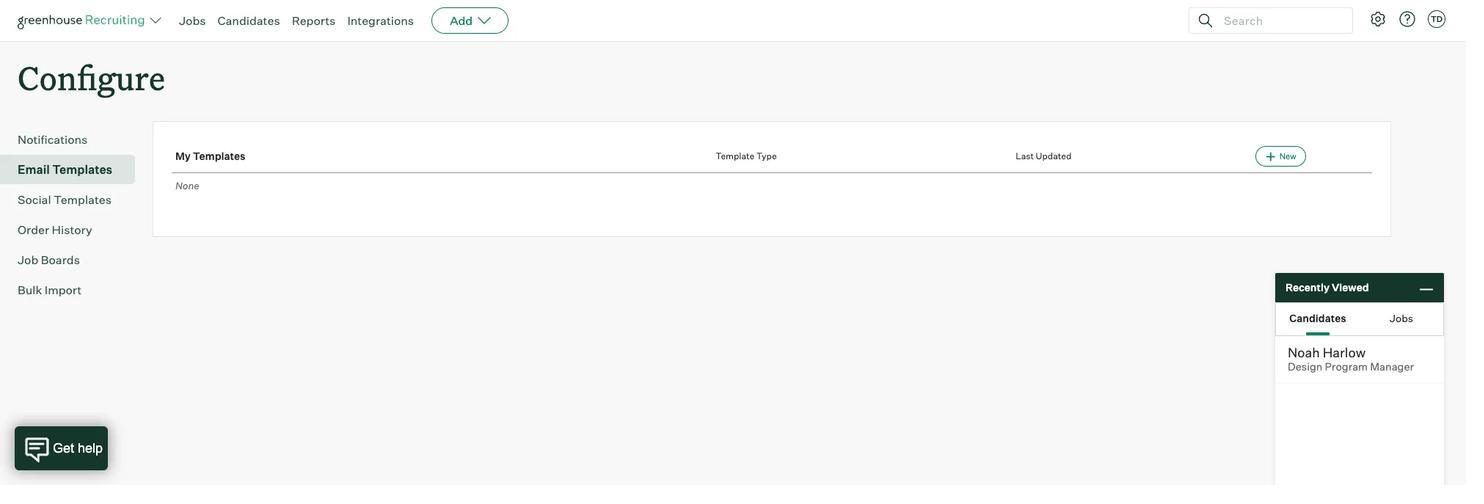 Task type: vqa. For each thing, say whether or not it's contained in the screenshot.
THIS
no



Task type: locate. For each thing, give the bounding box(es) containing it.
templates
[[193, 150, 246, 163], [52, 162, 112, 177], [54, 192, 112, 207]]

new link
[[1256, 146, 1306, 167]]

tab
[[1360, 303, 1444, 335]]

recently viewed
[[1286, 281, 1369, 294]]

templates up order history link at top left
[[54, 192, 112, 207]]

candidates
[[218, 13, 280, 28], [1290, 312, 1347, 324]]

templates down notifications link
[[52, 162, 112, 177]]

reports
[[292, 13, 336, 28]]

integrations
[[347, 13, 414, 28]]

last updated
[[1016, 151, 1072, 162]]

candidates down recently viewed
[[1290, 312, 1347, 324]]

candidates link
[[218, 13, 280, 28]]

noah
[[1288, 344, 1320, 360]]

jobs
[[179, 13, 206, 28]]

templates right my
[[193, 150, 246, 163]]

greenhouse recruiting image
[[18, 12, 150, 29]]

add button
[[432, 7, 509, 34]]

social
[[18, 192, 51, 207]]

0 vertical spatial candidates
[[218, 13, 280, 28]]

td button
[[1425, 7, 1449, 31]]

recently
[[1286, 281, 1330, 294]]

1 horizontal spatial candidates
[[1290, 312, 1347, 324]]

viewed
[[1332, 281, 1369, 294]]

configure image
[[1370, 10, 1387, 28]]

td button
[[1428, 10, 1446, 28]]

add
[[450, 13, 473, 28]]

candidates right the jobs
[[218, 13, 280, 28]]

1 vertical spatial candidates
[[1290, 312, 1347, 324]]

templates for my templates
[[193, 150, 246, 163]]

email templates link
[[18, 161, 129, 179]]

manager
[[1371, 360, 1414, 374]]

templates inside email templates link
[[52, 162, 112, 177]]

bulk
[[18, 283, 42, 297]]

job boards link
[[18, 251, 129, 269]]

templates inside social templates 'link'
[[54, 192, 112, 207]]

boards
[[41, 253, 80, 267]]

reports link
[[292, 13, 336, 28]]

jobs link
[[179, 13, 206, 28]]

templates for social templates
[[54, 192, 112, 207]]



Task type: describe. For each thing, give the bounding box(es) containing it.
td
[[1431, 14, 1443, 24]]

job boards
[[18, 253, 80, 267]]

0 horizontal spatial candidates
[[218, 13, 280, 28]]

social templates
[[18, 192, 112, 207]]

template
[[716, 151, 755, 162]]

template type
[[716, 151, 777, 162]]

last
[[1016, 151, 1034, 162]]

candidates tab list
[[1276, 303, 1444, 335]]

configure
[[18, 56, 165, 99]]

harlow
[[1323, 344, 1366, 360]]

type
[[757, 151, 777, 162]]

notifications
[[18, 132, 88, 147]]

job
[[18, 253, 38, 267]]

templates for email templates
[[52, 162, 112, 177]]

email templates
[[18, 162, 112, 177]]

integrations link
[[347, 13, 414, 28]]

notifications link
[[18, 131, 129, 148]]

my
[[175, 150, 191, 163]]

new
[[1280, 151, 1297, 162]]

social templates link
[[18, 191, 129, 209]]

noah harlow design program manager
[[1288, 344, 1414, 374]]

program
[[1325, 360, 1368, 374]]

updated
[[1036, 151, 1072, 162]]

history
[[52, 223, 92, 237]]

order history
[[18, 223, 92, 237]]

bulk import link
[[18, 281, 129, 299]]

order history link
[[18, 221, 129, 239]]

none
[[175, 180, 199, 192]]

my templates
[[175, 150, 246, 163]]

import
[[45, 283, 82, 297]]

Search text field
[[1221, 10, 1340, 31]]

order
[[18, 223, 49, 237]]

bulk import
[[18, 283, 82, 297]]

design
[[1288, 360, 1323, 374]]

email
[[18, 162, 50, 177]]

candidates inside tab list
[[1290, 312, 1347, 324]]



